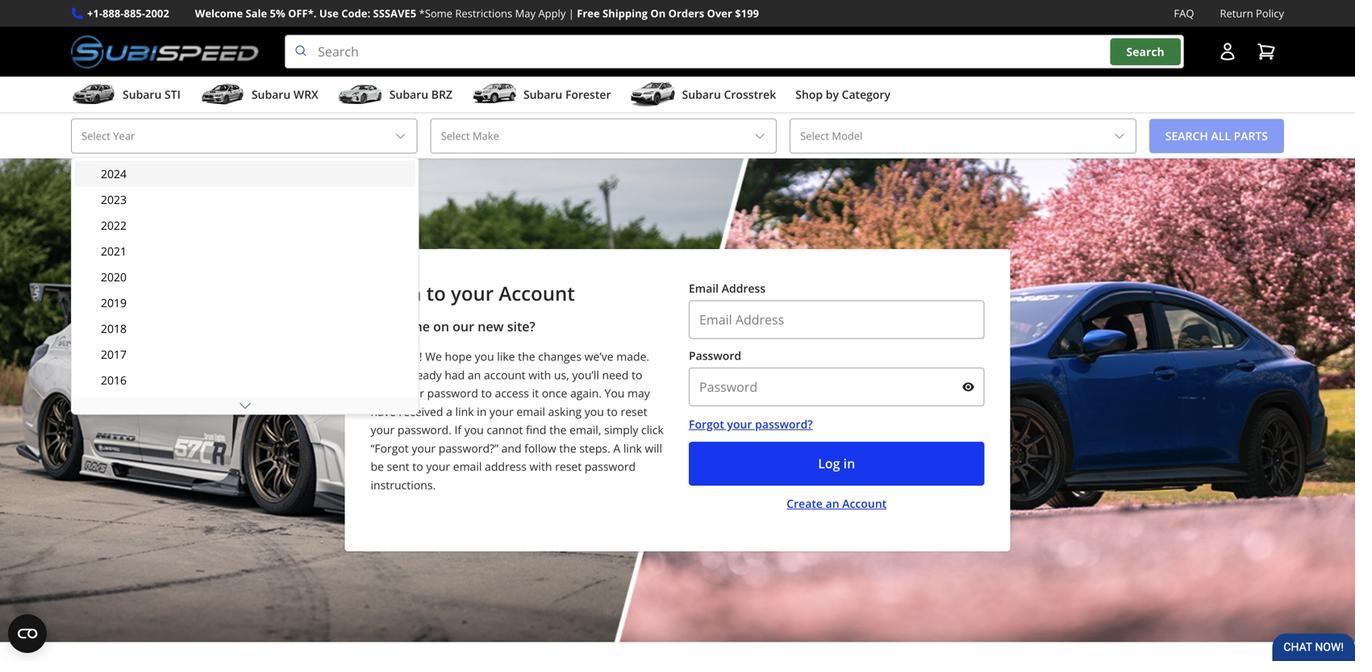 Task type: describe. For each thing, give the bounding box(es) containing it.
search input field
[[285, 35, 1184, 69]]

had
[[445, 367, 465, 383]]

sent
[[387, 459, 410, 474]]

again.
[[570, 386, 602, 401]]

welcome sale 5% off*. use code: sssave5 *some restrictions may apply | free shipping on orders over $199
[[195, 6, 759, 21]]

already
[[403, 367, 442, 383]]

may
[[515, 6, 536, 21]]

to right sent
[[412, 459, 423, 474]]

use
[[319, 6, 339, 21]]

in inside welcome! we hope you like the changes we've made. if you already had an account with us, you'll need to reset your password to access it once again. you may have received a link in your email asking you to reset your password. if you cannot find the email, simply click "forgot your password?" and follow the steps. a link will be sent to your email address with reset password instructions.
[[477, 404, 487, 419]]

simply
[[604, 422, 638, 438]]

return policy
[[1220, 6, 1284, 21]]

a
[[613, 441, 621, 456]]

*some
[[419, 6, 453, 21]]

open widget image
[[8, 615, 47, 653]]

cannot
[[487, 422, 523, 438]]

and
[[501, 441, 522, 456]]

list box containing 2024
[[71, 157, 419, 661]]

you left like
[[475, 349, 494, 364]]

an inside welcome! we hope you like the changes we've made. if you already had an account with us, you'll need to reset your password to access it once again. you may have received a link in your email asking you to reset your password. if you cannot find the email, simply click "forgot your password?" and follow the steps. a link will be sent to your email address with reset password instructions.
[[468, 367, 481, 383]]

account
[[484, 367, 526, 383]]

changes
[[538, 349, 582, 364]]

made.
[[616, 349, 649, 364]]

us,
[[554, 367, 569, 383]]

first
[[371, 318, 398, 335]]

instructions.
[[371, 477, 436, 493]]

log in button
[[689, 442, 985, 486]]

login
[[371, 280, 421, 307]]

hope
[[445, 349, 472, 364]]

+1-
[[87, 6, 102, 21]]

sale
[[246, 6, 267, 21]]

1 vertical spatial the
[[549, 422, 567, 438]]

steps.
[[579, 441, 610, 456]]

2002
[[145, 6, 169, 21]]

login to your account
[[371, 280, 575, 307]]

you
[[605, 386, 625, 401]]

create an account link
[[787, 496, 887, 512]]

first time on our new site?
[[371, 318, 535, 335]]

your up cannot
[[490, 404, 514, 419]]

welcome!
[[371, 349, 422, 364]]

like
[[497, 349, 515, 364]]

$199
[[735, 6, 759, 21]]

click
[[641, 422, 664, 438]]

0 horizontal spatial password
[[427, 386, 478, 401]]

your up received
[[400, 386, 424, 401]]

2 vertical spatial the
[[559, 441, 577, 456]]

group inside list box
[[75, 161, 415, 661]]

may
[[628, 386, 650, 401]]

welcome! we hope you like the changes we've made. if you already had an account with us, you'll need to reset your password to access it once again. you may have received a link in your email asking you to reset your password. if you cannot find the email, simply click "forgot your password?" and follow the steps. a link will be sent to your email address with reset password instructions.
[[371, 349, 664, 493]]

over
[[707, 6, 732, 21]]

1 vertical spatial email
[[453, 459, 482, 474]]

your down have
[[371, 422, 395, 438]]

option inside list box
[[75, 393, 415, 419]]

0 horizontal spatial account
[[499, 280, 575, 307]]

we've
[[585, 349, 614, 364]]

+1-888-885-2002 link
[[87, 5, 169, 22]]

address
[[722, 281, 766, 296]]

email address
[[689, 281, 766, 296]]

"forgot
[[371, 441, 409, 456]]

2018
[[101, 321, 127, 336]]

search button
[[1110, 38, 1181, 65]]

free
[[577, 6, 600, 21]]

on
[[433, 318, 449, 335]]

have
[[371, 404, 396, 419]]

888-
[[102, 6, 124, 21]]

faq link
[[1174, 5, 1194, 22]]

your down password?"
[[426, 459, 450, 474]]

|
[[568, 6, 574, 21]]

885-
[[124, 6, 145, 21]]

return policy link
[[1220, 5, 1284, 22]]

you down welcome!
[[381, 367, 400, 383]]

our
[[453, 318, 474, 335]]

find
[[526, 422, 546, 438]]

1 vertical spatial with
[[530, 459, 552, 474]]

to left access
[[481, 386, 492, 401]]

Password password field
[[689, 368, 985, 407]]

restrictions
[[455, 6, 512, 21]]

you'll
[[572, 367, 599, 383]]



Task type: vqa. For each thing, say whether or not it's contained in the screenshot.
leftmost 49-
no



Task type: locate. For each thing, give the bounding box(es) containing it.
2017
[[101, 347, 127, 362]]

0 vertical spatial email
[[516, 404, 545, 419]]

link
[[455, 404, 474, 419], [623, 441, 642, 456]]

reset up have
[[371, 386, 397, 401]]

Email Address text field
[[689, 301, 985, 339]]

forgot
[[689, 417, 724, 432]]

0 horizontal spatial if
[[371, 367, 378, 383]]

on
[[650, 6, 666, 21]]

group
[[75, 161, 415, 661]]

2022
[[101, 218, 127, 233]]

access
[[495, 386, 529, 401]]

1 horizontal spatial an
[[826, 496, 839, 511]]

faq
[[1174, 6, 1194, 21]]

apply
[[538, 6, 566, 21]]

password?
[[755, 417, 813, 432]]

you
[[475, 349, 494, 364], [381, 367, 400, 383], [585, 404, 604, 419], [464, 422, 484, 438]]

0 horizontal spatial reset
[[371, 386, 397, 401]]

in right a in the bottom of the page
[[477, 404, 487, 419]]

1 horizontal spatial if
[[454, 422, 461, 438]]

forgot your password? link
[[689, 416, 985, 432]]

1 horizontal spatial link
[[623, 441, 642, 456]]

password?"
[[439, 441, 498, 456]]

your
[[451, 280, 494, 307], [400, 386, 424, 401], [490, 404, 514, 419], [727, 417, 752, 432], [371, 422, 395, 438], [412, 441, 436, 456], [426, 459, 450, 474]]

1 vertical spatial in
[[843, 455, 855, 472]]

you up password?"
[[464, 422, 484, 438]]

0 vertical spatial in
[[477, 404, 487, 419]]

0 horizontal spatial link
[[455, 404, 474, 419]]

+1-888-885-2002
[[87, 6, 169, 21]]

forgot your password? log in
[[689, 417, 855, 472]]

2021
[[101, 244, 127, 259]]

reset down steps.
[[555, 459, 582, 474]]

with down follow
[[530, 459, 552, 474]]

to up on
[[426, 280, 446, 307]]

code:
[[341, 6, 370, 21]]

email down it
[[516, 404, 545, 419]]

the down email,
[[559, 441, 577, 456]]

if down welcome!
[[371, 367, 378, 383]]

0 vertical spatial reset
[[371, 386, 397, 401]]

2 vertical spatial reset
[[555, 459, 582, 474]]

reset down may
[[621, 404, 647, 419]]

policy
[[1256, 6, 1284, 21]]

link right a
[[623, 441, 642, 456]]

password
[[427, 386, 478, 401], [585, 459, 636, 474]]

email down password?"
[[453, 459, 482, 474]]

1 vertical spatial link
[[623, 441, 642, 456]]

0 vertical spatial an
[[468, 367, 481, 383]]

0 vertical spatial link
[[455, 404, 474, 419]]

the right like
[[518, 349, 535, 364]]

1 horizontal spatial email
[[516, 404, 545, 419]]

be
[[371, 459, 384, 474]]

1 horizontal spatial account
[[842, 496, 887, 511]]

create an account
[[787, 496, 887, 511]]

return
[[1220, 6, 1253, 21]]

1 vertical spatial account
[[842, 496, 887, 511]]

2023
[[101, 192, 127, 207]]

2024
[[101, 166, 127, 181]]

option
[[75, 393, 415, 419]]

1 vertical spatial if
[[454, 422, 461, 438]]

to down you
[[607, 404, 618, 419]]

new
[[478, 318, 504, 335]]

0 horizontal spatial in
[[477, 404, 487, 419]]

0 vertical spatial password
[[427, 386, 478, 401]]

we
[[425, 349, 442, 364]]

2020
[[101, 269, 127, 285]]

off*.
[[288, 6, 317, 21]]

email,
[[570, 422, 601, 438]]

password.
[[398, 422, 452, 438]]

need
[[602, 367, 629, 383]]

orders
[[668, 6, 704, 21]]

if up password?"
[[454, 422, 461, 438]]

group containing 2024
[[75, 161, 415, 661]]

with
[[529, 367, 551, 383], [530, 459, 552, 474]]

0 vertical spatial with
[[529, 367, 551, 383]]

received
[[399, 404, 443, 419]]

1 vertical spatial password
[[585, 459, 636, 474]]

1 horizontal spatial password
[[585, 459, 636, 474]]

an right "create"
[[826, 496, 839, 511]]

address
[[485, 459, 527, 474]]

a
[[446, 404, 452, 419]]

to up may
[[632, 367, 642, 383]]

search
[[1127, 44, 1165, 59]]

site?
[[507, 318, 535, 335]]

your down password.
[[412, 441, 436, 456]]

the down asking
[[549, 422, 567, 438]]

asking
[[548, 404, 582, 419]]

an right had
[[468, 367, 481, 383]]

follow
[[524, 441, 556, 456]]

1 vertical spatial reset
[[621, 404, 647, 419]]

password down had
[[427, 386, 478, 401]]

your inside forgot your password? log in
[[727, 417, 752, 432]]

2019
[[101, 295, 127, 311]]

0 vertical spatial if
[[371, 367, 378, 383]]

account up site?
[[499, 280, 575, 307]]

if
[[371, 367, 378, 383], [454, 422, 461, 438]]

will
[[645, 441, 662, 456]]

create
[[787, 496, 823, 511]]

list box
[[71, 157, 419, 661]]

2 horizontal spatial reset
[[621, 404, 647, 419]]

with up it
[[529, 367, 551, 383]]

1 horizontal spatial in
[[843, 455, 855, 472]]

you down the again.
[[585, 404, 604, 419]]

password
[[689, 348, 741, 363]]

welcome
[[195, 6, 243, 21]]

to
[[426, 280, 446, 307], [632, 367, 642, 383], [481, 386, 492, 401], [607, 404, 618, 419], [412, 459, 423, 474]]

the
[[518, 349, 535, 364], [549, 422, 567, 438], [559, 441, 577, 456]]

log
[[818, 455, 840, 472]]

account down log in 'button'
[[842, 496, 887, 511]]

1 vertical spatial an
[[826, 496, 839, 511]]

in right log
[[843, 455, 855, 472]]

5%
[[270, 6, 285, 21]]

2016
[[101, 373, 127, 388]]

it
[[532, 386, 539, 401]]

in inside forgot your password? log in
[[843, 455, 855, 472]]

time
[[401, 318, 430, 335]]

0 vertical spatial account
[[499, 280, 575, 307]]

in
[[477, 404, 487, 419], [843, 455, 855, 472]]

password down a
[[585, 459, 636, 474]]

0 vertical spatial the
[[518, 349, 535, 364]]

0 horizontal spatial email
[[453, 459, 482, 474]]

1 horizontal spatial reset
[[555, 459, 582, 474]]

sssave5
[[373, 6, 416, 21]]

an
[[468, 367, 481, 383], [826, 496, 839, 511]]

once
[[542, 386, 567, 401]]

link right a in the bottom of the page
[[455, 404, 474, 419]]

your right forgot at the right of page
[[727, 417, 752, 432]]

your up our on the left of the page
[[451, 280, 494, 307]]

reset
[[371, 386, 397, 401], [621, 404, 647, 419], [555, 459, 582, 474]]

account
[[499, 280, 575, 307], [842, 496, 887, 511]]

email
[[689, 281, 719, 296]]

0 horizontal spatial an
[[468, 367, 481, 383]]



